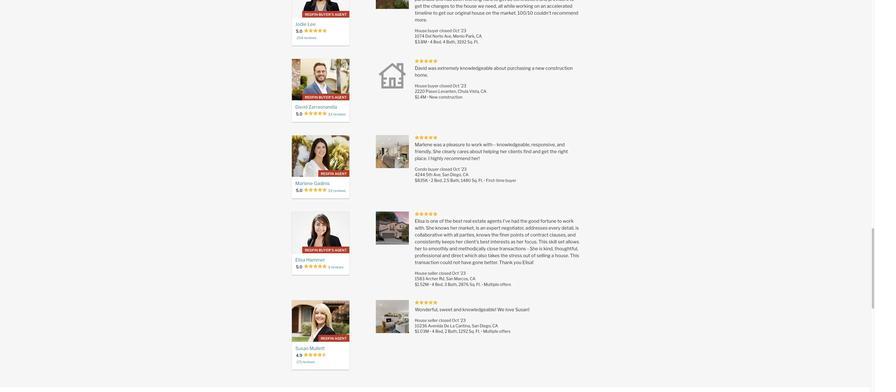 Task type: vqa. For each thing, say whether or not it's contained in the screenshot.
700
no



Task type: describe. For each thing, give the bounding box(es) containing it.
a inside david was extremely knowledgeable about purchasing a new construction home.
[[532, 66, 535, 71]]

marlene for marlene gadinis 5.0
[[295, 181, 313, 186]]

get
[[542, 149, 549, 155]]

addresses
[[526, 226, 548, 231]]

redfin buyer's agent for hammer
[[305, 248, 347, 253]]

jodie lee link
[[295, 21, 346, 28]]

is up selling
[[539, 246, 543, 252]]

ave, inside condo buyer closed  oct '23 4244 5th ave, san diego, ca $835k • 2 bed, 2.5 bath, 1480 sq. ft. • first-time buyer
[[434, 172, 442, 177]]

i've
[[503, 219, 511, 224]]

close
[[487, 246, 499, 252]]

and up right
[[557, 142, 565, 148]]

multiple inside house seller closed  oct '23 10236 avenida de la cantina, san diego, ca $1.03m • 4 bed, 2 bath, 1292 sq. ft. • multiple offers
[[483, 329, 499, 334]]

redfin agent for mullett
[[321, 337, 347, 341]]

clients
[[508, 149, 523, 155]]

rating 5.0 out of 5 element for marlene
[[415, 135, 438, 141]]

ft. inside house seller closed  oct '23 10236 avenida de la cantina, san diego, ca $1.03m • 4 bed, 2 bath, 1292 sq. ft. • multiple offers
[[476, 329, 480, 334]]

redfin for gadinis
[[321, 172, 334, 176]]

marlene was a pleasure to work with-- knowledgeable, responsive, and friendly. she clearly cares about helping her clients find and get the right place. i highly recommend her!
[[415, 142, 569, 161]]

4.9
[[296, 353, 302, 358]]

and left get
[[533, 149, 541, 155]]

new
[[536, 66, 545, 71]]

interests
[[491, 239, 510, 245]]

is left one
[[426, 219, 429, 224]]

bath, inside house seller closed  oct '23 1583 archer rd, san marcos, ca $1.52m • 4 bed, 3 bath, 2876 sq. ft. • multiple offers
[[448, 282, 458, 287]]

'23 for pleasure
[[461, 167, 467, 172]]

ft. inside "house buyer closed  oct '23 1074 del norte ave, menlo park, ca $3.8m • 4 bed, 4 bath, 3192 sq. ft."
[[474, 39, 479, 44]]

gadinis
[[314, 181, 330, 186]]

transaction
[[415, 260, 439, 266]]

marlene gadinis 5.0
[[295, 181, 330, 193]]

and right sweet
[[454, 307, 462, 313]]

san diego real estate agent elisa hammer image
[[292, 212, 350, 254]]

smoothly
[[429, 246, 449, 252]]

she inside 'marlene was a pleasure to work with-- knowledgeable, responsive, and friendly. she clearly cares about helping her clients find and get the right place. i highly recommend her!'
[[433, 149, 441, 155]]

bath, inside house seller closed  oct '23 10236 avenida de la cantina, san diego, ca $1.03m • 4 bed, 2 bath, 1292 sq. ft. • multiple offers
[[448, 329, 458, 334]]

thoughtful,
[[555, 246, 579, 252]]

seller for wonderful, sweet and knowledgeable! we love susan!
[[428, 318, 438, 323]]

closed for extremely
[[440, 83, 452, 88]]

not
[[453, 260, 460, 266]]

home.
[[415, 73, 428, 78]]

keeps
[[442, 239, 455, 245]]

house inside "house buyer closed  oct '23 1074 del norte ave, menlo park, ca $3.8m • 4 bed, 4 bath, 3192 sq. ft."
[[415, 28, 427, 33]]

david zarraonandia 5.0
[[295, 104, 337, 117]]

the up with
[[445, 219, 452, 224]]

0 horizontal spatial best
[[453, 219, 463, 224]]

ca for the
[[470, 277, 476, 282]]

condo buyer closed  oct '23 4244 5th ave, san diego, ca $835k • 2 bed, 2.5 bath, 1480 sq. ft. • first-time buyer
[[415, 167, 517, 183]]

detail,
[[562, 226, 575, 231]]

avenida
[[428, 324, 443, 329]]

you
[[514, 260, 522, 266]]

1 vertical spatial this
[[570, 253, 579, 259]]

first-
[[486, 178, 496, 183]]

house seller closed  oct '23 1583 archer rd, san marcos, ca $1.52m • 4 bed, 3 bath, 2876 sq. ft. • multiple offers
[[415, 271, 511, 287]]

a inside 'marlene was a pleasure to work with-- knowledgeable, responsive, and friendly. she clearly cares about helping her clients find and get the right place. i highly recommend her!'
[[443, 142, 446, 148]]

• right "1292"
[[481, 329, 483, 334]]

mullett
[[310, 346, 325, 352]]

david for david was extremely knowledgeable about purchasing a new construction home.
[[415, 66, 427, 71]]

$1.03m
[[415, 329, 429, 334]]

real
[[464, 219, 472, 224]]

oct for pleasure
[[453, 167, 460, 172]]

i
[[429, 156, 430, 161]]

seller for elisa is one of the best real estate agents i've had the good fortune to work with. she knows her market, is an expert negotiator, addresses every detail, is collaborative with all parties, knows the finer points of contract clauses, and consistently keeps her client's best interests as her focus. this skill set allows her to smoothly and methodically close transactions - she is kind, thoughtful, professional and direct which also takes the stress out of selling a house. this transaction could not have gone better. thank you elisa!
[[428, 271, 438, 276]]

which
[[465, 253, 477, 259]]

• down 5th
[[429, 178, 430, 183]]

place.
[[415, 156, 428, 161]]

buyer for paseo
[[428, 83, 439, 88]]

ca inside "house buyer closed  oct '23 1074 del norte ave, menlo park, ca $3.8m • 4 bed, 4 bath, 3192 sq. ft."
[[476, 34, 482, 39]]

is right detail,
[[576, 226, 579, 231]]

0 horizontal spatial knows
[[436, 226, 450, 231]]

with-
[[483, 142, 494, 148]]

marlene gadinis link
[[295, 181, 346, 187]]

1292
[[459, 329, 468, 334]]

wonderful,
[[415, 307, 439, 313]]

4 inside house seller closed  oct '23 1583 archer rd, san marcos, ca $1.52m • 4 bed, 3 bath, 2876 sq. ft. • multiple offers
[[432, 282, 434, 287]]

knowledgeable,
[[497, 142, 531, 148]]

2 vertical spatial of
[[532, 253, 536, 259]]

consistently
[[415, 239, 441, 245]]

and up allows
[[568, 233, 576, 238]]

$1.4m
[[415, 95, 426, 99]]

norte
[[433, 34, 444, 39]]

ca for about
[[481, 89, 487, 94]]

house.
[[555, 253, 569, 259]]

closed for a
[[440, 167, 452, 172]]

marcos,
[[454, 277, 469, 282]]

extremely
[[438, 66, 459, 71]]

love
[[506, 307, 515, 313]]

vista,
[[470, 89, 480, 94]]

time
[[496, 178, 505, 183]]

0 horizontal spatial of
[[440, 219, 444, 224]]

la
[[450, 324, 455, 329]]

direct
[[451, 253, 464, 259]]

• down archer
[[430, 282, 431, 287]]

reviews for mullett
[[303, 360, 315, 365]]

1 vertical spatial she
[[426, 226, 435, 231]]

elisa for elisa hammer 5.0
[[295, 258, 305, 263]]

0 horizontal spatial to
[[423, 246, 428, 252]]

4244
[[415, 172, 425, 177]]

right
[[558, 149, 568, 155]]

finer
[[500, 233, 510, 238]]

0 horizontal spatial this
[[539, 239, 548, 245]]

ft. inside condo buyer closed  oct '23 4244 5th ave, san diego, ca $835k • 2 bed, 2.5 bath, 1480 sq. ft. • first-time buyer
[[479, 178, 483, 183]]

closed for and
[[439, 318, 451, 323]]

sq. inside house seller closed  oct '23 1583 archer rd, san marcos, ca $1.52m • 4 bed, 3 bath, 2876 sq. ft. • multiple offers
[[470, 282, 476, 287]]

redfin for zarraonandia
[[305, 95, 318, 99]]

agent for zarraonandia
[[335, 95, 347, 99]]

oct inside "house buyer closed  oct '23 1074 del norte ave, menlo park, ca $3.8m • 4 bed, 4 bath, 3192 sq. ft."
[[453, 28, 460, 33]]

menlo
[[453, 34, 465, 39]]

her up the all
[[451, 226, 458, 231]]

171 reviews link
[[297, 360, 315, 365]]

and up direct
[[450, 246, 458, 252]]

the up thank
[[501, 253, 508, 259]]

rating 5 out of 5 element for hammer
[[304, 264, 327, 270]]

multiple inside house seller closed  oct '23 1583 archer rd, san marcos, ca $1.52m • 4 bed, 3 bath, 2876 sq. ft. • multiple offers
[[484, 282, 499, 287]]

• right 2876
[[482, 282, 483, 287]]

lee
[[308, 22, 316, 27]]

the down expert
[[492, 233, 499, 238]]

clearly
[[442, 149, 456, 155]]

'23 for knowledgeable!
[[460, 318, 466, 323]]

her down consistently
[[415, 246, 422, 252]]

recommend
[[445, 156, 471, 161]]

transactions
[[500, 246, 526, 252]]

4 down del
[[430, 39, 433, 44]]

expert
[[487, 226, 501, 231]]

susan mullett link
[[295, 346, 346, 352]]

reviews for hammer
[[331, 265, 344, 270]]

to inside 'marlene was a pleasure to work with-- knowledgeable, responsive, and friendly. she clearly cares about helping her clients find and get the right place. i highly recommend her!'
[[466, 142, 471, 148]]

204
[[297, 36, 303, 40]]

methodically
[[459, 246, 486, 252]]

33 reviews for david zarraonandia
[[328, 112, 346, 117]]

the right had
[[521, 219, 528, 224]]

2220
[[415, 89, 425, 94]]

good
[[529, 219, 540, 224]]

• down avenida
[[430, 329, 431, 334]]

3 reviews
[[328, 265, 344, 270]]

san for marlene was a pleasure to work with-- knowledgeable, responsive, and friendly. she clearly cares about helping her clients find and get the right place. i highly recommend her!
[[442, 172, 450, 177]]

david zarraonandia link
[[295, 104, 346, 111]]

susan!
[[516, 307, 530, 313]]

rating 5.0 out of 5 element for david
[[415, 59, 438, 64]]

friendly.
[[415, 149, 432, 155]]

closed for one
[[439, 271, 451, 276]]

rating 5.0 out of 5 element for wonderful,
[[415, 300, 438, 306]]

all
[[454, 233, 459, 238]]

buyer's for jodie lee
[[319, 12, 334, 17]]

1 horizontal spatial knows
[[477, 233, 491, 238]]

purchasing
[[508, 66, 531, 71]]

elisa hammer 5.0
[[295, 258, 325, 270]]

• inside house buyer closed  oct '23 2220 paseo levanten, chula vista, ca $1.4m • new construction
[[427, 95, 429, 99]]

every
[[549, 226, 561, 231]]

3 reviews link
[[328, 265, 344, 270]]

out
[[523, 253, 531, 259]]

highly
[[431, 156, 444, 161]]

hammer
[[306, 258, 325, 263]]

house buyer closed  oct '23 1074 del norte ave, menlo park, ca $3.8m • 4 bed, 4 bath, 3192 sq. ft.
[[415, 28, 482, 44]]

10236
[[415, 324, 427, 329]]

1 horizontal spatial best
[[480, 239, 490, 245]]

33 reviews link for david zarraonandia
[[328, 112, 346, 117]]

bed, inside house seller closed  oct '23 1583 archer rd, san marcos, ca $1.52m • 4 bed, 3 bath, 2876 sq. ft. • multiple offers
[[435, 282, 444, 287]]

her inside 'marlene was a pleasure to work with-- knowledgeable, responsive, and friendly. she clearly cares about helping her clients find and get the right place. i highly recommend her!'
[[500, 149, 507, 155]]

elisa hammer link
[[295, 257, 346, 264]]

171 reviews
[[297, 360, 315, 365]]

a inside elisa is one of the best real estate agents i've had the good fortune to work with. she knows her market, is an expert negotiator, addresses every detail, is collaborative with all parties, knows the finer points of contract clauses, and consistently keeps her client's best interests as her focus. this skill set allows her to smoothly and methodically close transactions - she is kind, thoughtful, professional and direct which also takes the stress out of selling a house. this transaction could not have gone better. thank you elisa!
[[552, 253, 554, 259]]

de
[[444, 324, 449, 329]]

1480
[[461, 178, 471, 183]]

rating 5 out of 5 element for gadinis
[[304, 188, 327, 193]]

construction inside david was extremely knowledgeable about purchasing a new construction home.
[[546, 66, 573, 71]]

house for david
[[415, 83, 427, 88]]

redfin agent for gadinis
[[321, 172, 347, 176]]

we
[[498, 307, 505, 313]]



Task type: locate. For each thing, give the bounding box(es) containing it.
rating 4.9 out of 5 element
[[304, 353, 327, 358]]

house for elisa
[[415, 271, 427, 276]]

buyer right time
[[506, 178, 517, 183]]

ft.
[[474, 39, 479, 44], [479, 178, 483, 183], [476, 282, 481, 287], [476, 329, 480, 334]]

5.0 for marlene
[[296, 188, 303, 193]]

1 vertical spatial work
[[563, 219, 574, 224]]

• left new
[[427, 95, 429, 99]]

best up close
[[480, 239, 490, 245]]

1 vertical spatial marlene
[[295, 181, 313, 186]]

0 horizontal spatial work
[[472, 142, 482, 148]]

2 seller from the top
[[428, 318, 438, 323]]

• down del
[[428, 39, 429, 44]]

bath, right 2.5
[[451, 178, 460, 183]]

redfin up lee in the top of the page
[[305, 12, 318, 17]]

0 horizontal spatial -
[[494, 142, 496, 148]]

redfin agent up the susan mullett link
[[321, 337, 347, 341]]

'23 for of
[[460, 271, 466, 276]]

0 vertical spatial -
[[494, 142, 496, 148]]

1 33 from the top
[[328, 112, 333, 117]]

0 vertical spatial san
[[442, 172, 450, 177]]

2 vertical spatial redfin buyer's agent
[[305, 248, 347, 253]]

2 vertical spatial san
[[472, 324, 479, 329]]

5.0 for elisa
[[296, 265, 303, 270]]

'23 inside house buyer closed  oct '23 2220 paseo levanten, chula vista, ca $1.4m • new construction
[[461, 83, 467, 88]]

clauses,
[[550, 233, 567, 238]]

ave, inside "house buyer closed  oct '23 1074 del norte ave, menlo park, ca $3.8m • 4 bed, 4 bath, 3192 sq. ft."
[[444, 34, 452, 39]]

1 redfin agent from the top
[[321, 172, 347, 176]]

reviews right 204
[[304, 36, 317, 40]]

1 vertical spatial diego,
[[480, 324, 492, 329]]

also
[[478, 253, 487, 259]]

david inside david zarraonandia 5.0
[[295, 104, 308, 110]]

1 vertical spatial redfin agent
[[321, 337, 347, 341]]

1 seller from the top
[[428, 271, 438, 276]]

oct up menlo at the right top of the page
[[453, 28, 460, 33]]

jodie lee 5.0
[[295, 22, 316, 34]]

33 down zarraonandia
[[328, 112, 333, 117]]

house buyer closed  oct '23 2220 paseo levanten, chula vista, ca $1.4m • new construction
[[415, 83, 487, 99]]

construction down levanten,
[[439, 95, 463, 99]]

- inside 'marlene was a pleasure to work with-- knowledgeable, responsive, and friendly. she clearly cares about helping her clients find and get the right place. i highly recommend her!'
[[494, 142, 496, 148]]

1 vertical spatial to
[[558, 219, 562, 224]]

2 horizontal spatial a
[[552, 253, 554, 259]]

reviews down the marlene gadinis link in the left top of the page
[[333, 189, 346, 193]]

buyer inside "house buyer closed  oct '23 1074 del norte ave, menlo park, ca $3.8m • 4 bed, 4 bath, 3192 sq. ft."
[[428, 28, 439, 33]]

offers down thank
[[500, 282, 511, 287]]

0 vertical spatial 33 reviews
[[328, 112, 346, 117]]

marlene inside marlene gadinis 5.0
[[295, 181, 313, 186]]

2 horizontal spatial of
[[532, 253, 536, 259]]

buyer
[[428, 28, 439, 33], [428, 83, 439, 88], [428, 167, 439, 172], [506, 178, 517, 183]]

1 horizontal spatial to
[[466, 142, 471, 148]]

san for elisa is one of the best real estate agents i've had the good fortune to work with. she knows her market, is an expert negotiator, addresses every detail, is collaborative with all parties, knows the finer points of contract clauses, and consistently keeps her client's best interests as her focus. this skill set allows her to smoothly and methodically close transactions - she is kind, thoughtful, professional and direct which also takes the stress out of selling a house. this transaction could not have gone better. thank you elisa!
[[446, 277, 453, 282]]

buyer's up zarraonandia
[[319, 95, 334, 99]]

1 vertical spatial buyer's
[[319, 95, 334, 99]]

buyer for 5th
[[428, 167, 439, 172]]

1074
[[415, 34, 425, 39]]

bed, inside "house buyer closed  oct '23 1074 del norte ave, menlo park, ca $3.8m • 4 bed, 4 bath, 3192 sq. ft."
[[434, 39, 442, 44]]

professional
[[415, 253, 441, 259]]

elisa
[[415, 219, 425, 224], [295, 258, 305, 263]]

0 horizontal spatial construction
[[439, 95, 463, 99]]

1 vertical spatial 33 reviews link
[[328, 189, 346, 194]]

with.
[[415, 226, 425, 231]]

her down the all
[[456, 239, 463, 245]]

del
[[426, 34, 432, 39]]

pleasure
[[447, 142, 465, 148]]

offers inside house seller closed  oct '23 10236 avenida de la cantina, san diego, ca $1.03m • 4 bed, 2 bath, 1292 sq. ft. • multiple offers
[[499, 329, 511, 334]]

san diego real estate agent susan mullett image
[[292, 301, 350, 342]]

rating 5 out of 5 element down david zarraonandia link
[[304, 111, 327, 117]]

0 vertical spatial redfin agent
[[321, 172, 347, 176]]

sq. inside condo buyer closed  oct '23 4244 5th ave, san diego, ca $835k • 2 bed, 2.5 bath, 1480 sq. ft. • first-time buyer
[[472, 178, 478, 183]]

about inside 'marlene was a pleasure to work with-- knowledgeable, responsive, and friendly. she clearly cares about helping her clients find and get the right place. i highly recommend her!'
[[470, 149, 483, 155]]

responsive,
[[532, 142, 556, 148]]

was inside david was extremely knowledgeable about purchasing a new construction home.
[[428, 66, 437, 71]]

oct inside house buyer closed  oct '23 2220 paseo levanten, chula vista, ca $1.4m • new construction
[[453, 83, 460, 88]]

0 vertical spatial of
[[440, 219, 444, 224]]

agent up jodie lee link
[[335, 12, 347, 17]]

1 rating 5.0 out of 5 element from the top
[[415, 59, 438, 64]]

san diego real estate agent david zarraonandia image
[[292, 59, 350, 100]]

2 down de
[[445, 329, 447, 334]]

1 vertical spatial knows
[[477, 233, 491, 238]]

3 down rd, on the right bottom of the page
[[445, 282, 447, 287]]

3 5.0 from the top
[[296, 188, 303, 193]]

4 agent from the top
[[335, 248, 347, 253]]

oct for of
[[452, 271, 459, 276]]

david left zarraonandia
[[295, 104, 308, 110]]

seller inside house seller closed  oct '23 10236 avenida de la cantina, san diego, ca $1.03m • 4 bed, 2 bath, 1292 sq. ft. • multiple offers
[[428, 318, 438, 323]]

ca up 1480
[[463, 172, 469, 177]]

$835k
[[415, 178, 428, 183]]

1 vertical spatial -
[[527, 246, 529, 252]]

1 horizontal spatial -
[[527, 246, 529, 252]]

house inside house seller closed  oct '23 1583 archer rd, san marcos, ca $1.52m • 4 bed, 3 bath, 2876 sq. ft. • multiple offers
[[415, 271, 427, 276]]

offers
[[500, 282, 511, 287], [499, 329, 511, 334]]

1 5.0 from the top
[[296, 29, 303, 34]]

0 vertical spatial she
[[433, 149, 441, 155]]

0 vertical spatial best
[[453, 219, 463, 224]]

1 33 reviews link from the top
[[328, 112, 346, 117]]

of up focus.
[[525, 233, 530, 238]]

find
[[524, 149, 532, 155]]

paseo
[[426, 89, 438, 94]]

buyer's up the elisa hammer link
[[319, 248, 334, 253]]

elisa left the hammer
[[295, 258, 305, 263]]

'23 for knowledgeable
[[461, 83, 467, 88]]

1 vertical spatial about
[[470, 149, 483, 155]]

1 33 reviews from the top
[[328, 112, 346, 117]]

5.0 for david
[[296, 112, 303, 117]]

• inside "house buyer closed  oct '23 1074 del norte ave, menlo park, ca $3.8m • 4 bed, 4 bath, 3192 sq. ft."
[[428, 39, 429, 44]]

•
[[428, 39, 429, 44], [427, 95, 429, 99], [429, 178, 430, 183], [484, 178, 485, 183], [430, 282, 431, 287], [482, 282, 483, 287], [430, 329, 431, 334], [481, 329, 483, 334]]

1 vertical spatial of
[[525, 233, 530, 238]]

0 vertical spatial diego,
[[450, 172, 462, 177]]

0 horizontal spatial a
[[443, 142, 446, 148]]

offers inside house seller closed  oct '23 1583 archer rd, san marcos, ca $1.52m • 4 bed, 3 bath, 2876 sq. ft. • multiple offers
[[500, 282, 511, 287]]

reviews for gadinis
[[333, 189, 346, 193]]

oct inside condo buyer closed  oct '23 4244 5th ave, san diego, ca $835k • 2 bed, 2.5 bath, 1480 sq. ft. • first-time buyer
[[453, 167, 460, 172]]

0 horizontal spatial david
[[295, 104, 308, 110]]

she down focus.
[[530, 246, 538, 252]]

2 down 5th
[[431, 178, 434, 183]]

1 horizontal spatial elisa
[[415, 219, 425, 224]]

ca
[[476, 34, 482, 39], [481, 89, 487, 94], [463, 172, 469, 177], [470, 277, 476, 282], [493, 324, 498, 329]]

4 down avenida
[[432, 329, 435, 334]]

agents
[[487, 219, 502, 224]]

2 5.0 from the top
[[296, 112, 303, 117]]

closed inside house seller closed  oct '23 10236 avenida de la cantina, san diego, ca $1.03m • 4 bed, 2 bath, 1292 sq. ft. • multiple offers
[[439, 318, 451, 323]]

market,
[[459, 226, 475, 231]]

0 horizontal spatial about
[[470, 149, 483, 155]]

san inside house seller closed  oct '23 10236 avenida de la cantina, san diego, ca $1.03m • 4 bed, 2 bath, 1292 sq. ft. • multiple offers
[[472, 324, 479, 329]]

5.0
[[296, 29, 303, 34], [296, 112, 303, 117], [296, 188, 303, 193], [296, 265, 303, 270]]

ave,
[[444, 34, 452, 39], [434, 172, 442, 177]]

bath,
[[446, 39, 456, 44], [451, 178, 460, 183], [448, 282, 458, 287], [448, 329, 458, 334]]

• left first-
[[484, 178, 485, 183]]

elisa for elisa is one of the best real estate agents i've had the good fortune to work with. she knows her market, is an expert negotiator, addresses every detail, is collaborative with all parties, knows the finer points of contract clauses, and consistently keeps her client's best interests as her focus. this skill set allows her to smoothly and methodically close transactions - she is kind, thoughtful, professional and direct which also takes the stress out of selling a house. this transaction could not have gone better. thank you elisa!
[[415, 219, 425, 224]]

parties,
[[460, 233, 476, 238]]

client's
[[464, 239, 479, 245]]

rating 5.0 out of 5 element for elisa
[[415, 212, 438, 217]]

0 vertical spatial construction
[[546, 66, 573, 71]]

house up 10236
[[415, 318, 427, 323]]

rating 5 out of 5 element down the marlene gadinis link in the left top of the page
[[304, 188, 327, 193]]

5 agent from the top
[[335, 337, 347, 341]]

0 vertical spatial 2
[[431, 178, 434, 183]]

0 vertical spatial was
[[428, 66, 437, 71]]

to
[[466, 142, 471, 148], [558, 219, 562, 224], [423, 246, 428, 252]]

contract
[[531, 233, 549, 238]]

was up 'highly'
[[434, 142, 442, 148]]

her!
[[472, 156, 480, 161]]

1 vertical spatial elisa
[[295, 258, 305, 263]]

diego, inside house seller closed  oct '23 10236 avenida de la cantina, san diego, ca $1.03m • 4 bed, 2 bath, 1292 sq. ft. • multiple offers
[[480, 324, 492, 329]]

0 vertical spatial multiple
[[484, 282, 499, 287]]

bed, inside condo buyer closed  oct '23 4244 5th ave, san diego, ca $835k • 2 bed, 2.5 bath, 1480 sq. ft. • first-time buyer
[[434, 178, 443, 183]]

san right cantina,
[[472, 324, 479, 329]]

diego, inside condo buyer closed  oct '23 4244 5th ave, san diego, ca $835k • 2 bed, 2.5 bath, 1480 sq. ft. • first-time buyer
[[450, 172, 462, 177]]

2 33 from the top
[[328, 189, 333, 193]]

house inside house buyer closed  oct '23 2220 paseo levanten, chula vista, ca $1.4m • new construction
[[415, 83, 427, 88]]

3 rating 5.0 out of 5 element from the top
[[415, 212, 438, 217]]

reviews inside 'link'
[[304, 36, 317, 40]]

redfin for mullett
[[321, 337, 334, 341]]

2 house from the top
[[415, 83, 427, 88]]

bed, down avenida
[[436, 329, 444, 334]]

1 horizontal spatial about
[[494, 66, 507, 71]]

new
[[429, 95, 438, 99]]

'23 inside condo buyer closed  oct '23 4244 5th ave, san diego, ca $835k • 2 bed, 2.5 bath, 1480 sq. ft. • first-time buyer
[[461, 167, 467, 172]]

david inside david was extremely knowledgeable about purchasing a new construction home.
[[415, 66, 427, 71]]

redfin for hammer
[[305, 248, 318, 253]]

construction
[[546, 66, 573, 71], [439, 95, 463, 99]]

reviews for zarraonandia
[[333, 112, 346, 117]]

rating 5 out of 5 element
[[304, 28, 327, 34], [304, 111, 327, 117], [304, 188, 327, 193], [304, 264, 327, 270]]

1 vertical spatial a
[[443, 142, 446, 148]]

of right one
[[440, 219, 444, 224]]

ca inside house seller closed  oct '23 1583 archer rd, san marcos, ca $1.52m • 4 bed, 3 bath, 2876 sq. ft. • multiple offers
[[470, 277, 476, 282]]

1 horizontal spatial of
[[525, 233, 530, 238]]

elisa inside elisa hammer 5.0
[[295, 258, 305, 263]]

buyer's
[[319, 12, 334, 17], [319, 95, 334, 99], [319, 248, 334, 253]]

204 reviews
[[297, 36, 317, 40]]

2 horizontal spatial to
[[558, 219, 562, 224]]

1 vertical spatial 33 reviews
[[328, 189, 346, 193]]

1 house from the top
[[415, 28, 427, 33]]

171
[[297, 360, 302, 365]]

her right as
[[517, 239, 524, 245]]

about
[[494, 66, 507, 71], [470, 149, 483, 155]]

skill
[[549, 239, 557, 245]]

work inside elisa is one of the best real estate agents i've had the good fortune to work with. she knows her market, is an expert negotiator, addresses every detail, is collaborative with all parties, knows the finer points of contract clauses, and consistently keeps her client's best interests as her focus. this skill set allows her to smoothly and methodically close transactions - she is kind, thoughtful, professional and direct which also takes the stress out of selling a house. this transaction could not have gone better. thank you elisa!
[[563, 219, 574, 224]]

bath, inside "house buyer closed  oct '23 1074 del norte ave, menlo park, ca $3.8m • 4 bed, 4 bath, 3192 sq. ft."
[[446, 39, 456, 44]]

ca right vista,
[[481, 89, 487, 94]]

3 redfin buyer's agent from the top
[[305, 248, 347, 253]]

buyer inside house buyer closed  oct '23 2220 paseo levanten, chula vista, ca $1.4m • new construction
[[428, 83, 439, 88]]

redfin up the susan mullett link
[[321, 337, 334, 341]]

3 down the elisa hammer link
[[328, 265, 330, 270]]

knows down an
[[477, 233, 491, 238]]

knows up with
[[436, 226, 450, 231]]

this down contract
[[539, 239, 548, 245]]

chula
[[458, 89, 469, 94]]

2 33 reviews link from the top
[[328, 189, 346, 194]]

0 horizontal spatial elisa
[[295, 258, 305, 263]]

33 reviews down gadinis
[[328, 189, 346, 193]]

0 horizontal spatial 3
[[328, 265, 330, 270]]

sweet
[[440, 307, 453, 313]]

as
[[511, 239, 516, 245]]

selling
[[537, 253, 551, 259]]

0 vertical spatial david
[[415, 66, 427, 71]]

with
[[444, 233, 453, 238]]

cantina,
[[456, 324, 471, 329]]

0 vertical spatial 33
[[328, 112, 333, 117]]

204 reviews link
[[297, 36, 317, 40]]

ca inside house seller closed  oct '23 10236 avenida de la cantina, san diego, ca $1.03m • 4 bed, 2 bath, 1292 sq. ft. • multiple offers
[[493, 324, 498, 329]]

2 buyer's from the top
[[319, 95, 334, 99]]

0 vertical spatial offers
[[500, 282, 511, 287]]

sq. inside "house buyer closed  oct '23 1074 del norte ave, menlo park, ca $3.8m • 4 bed, 4 bath, 3192 sq. ft."
[[468, 39, 473, 44]]

david
[[415, 66, 427, 71], [295, 104, 308, 110]]

oct up chula
[[453, 83, 460, 88]]

2 agent from the top
[[335, 95, 347, 99]]

0 vertical spatial buyer's
[[319, 12, 334, 17]]

ca for to
[[463, 172, 469, 177]]

was inside 'marlene was a pleasure to work with-- knowledgeable, responsive, and friendly. she clearly cares about helping her clients find and get the right place. i highly recommend her!'
[[434, 142, 442, 148]]

3 agent from the top
[[335, 172, 347, 176]]

rating 5 out of 5 element for zarraonandia
[[304, 111, 327, 117]]

33 reviews
[[328, 112, 346, 117], [328, 189, 346, 193]]

susan mullett 4.9
[[295, 346, 325, 358]]

0 vertical spatial this
[[539, 239, 548, 245]]

2 inside house seller closed  oct '23 10236 avenida de la cantina, san diego, ca $1.03m • 4 bed, 2 bath, 1292 sq. ft. • multiple offers
[[445, 329, 447, 334]]

4 inside house seller closed  oct '23 10236 avenida de la cantina, san diego, ca $1.03m • 4 bed, 2 bath, 1292 sq. ft. • multiple offers
[[432, 329, 435, 334]]

0 vertical spatial 3
[[328, 265, 330, 270]]

3 buyer's from the top
[[319, 248, 334, 253]]

1 horizontal spatial construction
[[546, 66, 573, 71]]

0 horizontal spatial ave,
[[434, 172, 442, 177]]

2876
[[459, 282, 469, 287]]

'23 inside "house buyer closed  oct '23 1074 del norte ave, menlo park, ca $3.8m • 4 bed, 4 bath, 3192 sq. ft."
[[461, 28, 467, 33]]

0 vertical spatial ave,
[[444, 34, 452, 39]]

1 vertical spatial construction
[[439, 95, 463, 99]]

a left new
[[532, 66, 535, 71]]

sq. down park,
[[468, 39, 473, 44]]

0 vertical spatial redfin buyer's agent
[[305, 12, 347, 17]]

4 rating 5.0 out of 5 element from the top
[[415, 300, 438, 306]]

1 agent from the top
[[335, 12, 347, 17]]

ca right marcos,
[[470, 277, 476, 282]]

buyer for del
[[428, 28, 439, 33]]

redfin buyer's agent up the elisa hammer link
[[305, 248, 347, 253]]

agent for lee
[[335, 12, 347, 17]]

ft. right 2876
[[476, 282, 481, 287]]

2 rating 5 out of 5 element from the top
[[304, 111, 327, 117]]

1 horizontal spatial marlene
[[415, 142, 433, 148]]

house up 1074
[[415, 28, 427, 33]]

1 redfin buyer's agent from the top
[[305, 12, 347, 17]]

buyer up paseo
[[428, 83, 439, 88]]

multiple
[[484, 282, 499, 287], [483, 329, 499, 334]]

and up could
[[442, 253, 450, 259]]

2 vertical spatial a
[[552, 253, 554, 259]]

ca right park,
[[476, 34, 482, 39]]

1 horizontal spatial david
[[415, 66, 427, 71]]

elisa inside elisa is one of the best real estate agents i've had the good fortune to work with. she knows her market, is an expert negotiator, addresses every detail, is collaborative with all parties, knows the finer points of contract clauses, and consistently keeps her client's best interests as her focus. this skill set allows her to smoothly and methodically close transactions - she is kind, thoughtful, professional and direct which also takes the stress out of selling a house. this transaction could not have gone better. thank you elisa!
[[415, 219, 425, 224]]

knows
[[436, 226, 450, 231], [477, 233, 491, 238]]

ca down we
[[493, 324, 498, 329]]

1 vertical spatial seller
[[428, 318, 438, 323]]

0 vertical spatial work
[[472, 142, 482, 148]]

house inside house seller closed  oct '23 10236 avenida de la cantina, san diego, ca $1.03m • 4 bed, 2 bath, 1292 sq. ft. • multiple offers
[[415, 318, 427, 323]]

33 reviews for marlene gadinis
[[328, 189, 346, 193]]

1 vertical spatial best
[[480, 239, 490, 245]]

multiple down the better.
[[484, 282, 499, 287]]

1 rating 5 out of 5 element from the top
[[304, 28, 327, 34]]

oct
[[453, 28, 460, 33], [453, 83, 460, 88], [453, 167, 460, 172], [452, 271, 459, 276], [452, 318, 459, 323]]

points
[[511, 233, 524, 238]]

$1.52m
[[415, 282, 429, 287]]

4 down norte
[[443, 39, 446, 44]]

33 reviews down zarraonandia
[[328, 112, 346, 117]]

san inside house seller closed  oct '23 1583 archer rd, san marcos, ca $1.52m • 4 bed, 3 bath, 2876 sq. ft. • multiple offers
[[446, 277, 453, 282]]

ft. down park,
[[474, 39, 479, 44]]

2 vertical spatial buyer's
[[319, 248, 334, 253]]

buyer up 5th
[[428, 167, 439, 172]]

'23 up chula
[[461, 83, 467, 88]]

5.0 inside david zarraonandia 5.0
[[296, 112, 303, 117]]

'23 up menlo at the right top of the page
[[461, 28, 467, 33]]

2 vertical spatial she
[[530, 246, 538, 252]]

is left an
[[476, 226, 479, 231]]

fortune
[[541, 219, 557, 224]]

san diego real estate agent marlene gadinis image
[[292, 136, 350, 177]]

5.0 for jodie
[[296, 29, 303, 34]]

rating 5.0 out of 5 element up home.
[[415, 59, 438, 64]]

oct for knowledgeable!
[[452, 318, 459, 323]]

redfin buyer's agent up jodie lee link
[[305, 12, 347, 17]]

2 33 reviews from the top
[[328, 189, 346, 193]]

closed inside "house buyer closed  oct '23 1074 del norte ave, menlo park, ca $3.8m • 4 bed, 4 bath, 3192 sq. ft."
[[440, 28, 452, 33]]

1 vertical spatial david
[[295, 104, 308, 110]]

33 for marlene gadinis
[[328, 189, 333, 193]]

bath, down menlo at the right top of the page
[[446, 39, 456, 44]]

5.0 inside elisa hammer 5.0
[[296, 265, 303, 270]]

oct inside house seller closed  oct '23 1583 archer rd, san marcos, ca $1.52m • 4 bed, 3 bath, 2876 sq. ft. • multiple offers
[[452, 271, 459, 276]]

redfin
[[305, 12, 318, 17], [305, 95, 318, 99], [321, 172, 334, 176], [305, 248, 318, 253], [321, 337, 334, 341]]

'23 inside house seller closed  oct '23 1583 archer rd, san marcos, ca $1.52m • 4 bed, 3 bath, 2876 sq. ft. • multiple offers
[[460, 271, 466, 276]]

0 vertical spatial about
[[494, 66, 507, 71]]

- inside elisa is one of the best real estate agents i've had the good fortune to work with. she knows her market, is an expert negotiator, addresses every detail, is collaborative with all parties, knows the finer points of contract clauses, and consistently keeps her client's best interests as her focus. this skill set allows her to smoothly and methodically close transactions - she is kind, thoughtful, professional and direct which also takes the stress out of selling a house. this transaction could not have gone better. thank you elisa!
[[527, 246, 529, 252]]

san inside condo buyer closed  oct '23 4244 5th ave, san diego, ca $835k • 2 bed, 2.5 bath, 1480 sq. ft. • first-time buyer
[[442, 172, 450, 177]]

ca inside condo buyer closed  oct '23 4244 5th ave, san diego, ca $835k • 2 bed, 2.5 bath, 1480 sq. ft. • first-time buyer
[[463, 172, 469, 177]]

seller inside house seller closed  oct '23 1583 archer rd, san marcos, ca $1.52m • 4 bed, 3 bath, 2876 sq. ft. • multiple offers
[[428, 271, 438, 276]]

redfin buyer's agent up zarraonandia
[[305, 95, 347, 99]]

1 vertical spatial offers
[[499, 329, 511, 334]]

bed, inside house seller closed  oct '23 10236 avenida de la cantina, san diego, ca $1.03m • 4 bed, 2 bath, 1292 sq. ft. • multiple offers
[[436, 329, 444, 334]]

buyer's for david zarraonandia
[[319, 95, 334, 99]]

agent for hammer
[[335, 248, 347, 253]]

0 vertical spatial marlene
[[415, 142, 433, 148]]

oct inside house seller closed  oct '23 10236 avenida de la cantina, san diego, ca $1.03m • 4 bed, 2 bath, 1292 sq. ft. • multiple offers
[[452, 318, 459, 323]]

the inside 'marlene was a pleasure to work with-- knowledgeable, responsive, and friendly. she clearly cares about helping her clients find and get the right place. i highly recommend her!'
[[550, 149, 557, 155]]

2 redfin buyer's agent from the top
[[305, 95, 347, 99]]

bath, inside condo buyer closed  oct '23 4244 5th ave, san diego, ca $835k • 2 bed, 2.5 bath, 1480 sq. ft. • first-time buyer
[[451, 178, 460, 183]]

1 vertical spatial redfin buyer's agent
[[305, 95, 347, 99]]

4 5.0 from the top
[[296, 265, 303, 270]]

this down the thoughtful,
[[570, 253, 579, 259]]

bed,
[[434, 39, 442, 44], [434, 178, 443, 183], [435, 282, 444, 287], [436, 329, 444, 334]]

reviews
[[304, 36, 317, 40], [333, 112, 346, 117], [333, 189, 346, 193], [331, 265, 344, 270], [303, 360, 315, 365]]

5.0 inside jodie lee 5.0
[[296, 29, 303, 34]]

takes
[[488, 253, 500, 259]]

1 vertical spatial ave,
[[434, 172, 442, 177]]

redfin buyer's agent for zarraonandia
[[305, 95, 347, 99]]

of right out
[[532, 253, 536, 259]]

san
[[442, 172, 450, 177], [446, 277, 453, 282], [472, 324, 479, 329]]

1 vertical spatial 2
[[445, 329, 447, 334]]

1 horizontal spatial diego,
[[480, 324, 492, 329]]

1 vertical spatial was
[[434, 142, 442, 148]]

0 horizontal spatial marlene
[[295, 181, 313, 186]]

san diego real estate agent jodie lee image
[[292, 0, 350, 18]]

33 for david zarraonandia
[[328, 112, 333, 117]]

4 rating 5 out of 5 element from the top
[[304, 264, 327, 270]]

rating 5.0 out of 5 element up wonderful,
[[415, 300, 438, 306]]

david for david zarraonandia 5.0
[[295, 104, 308, 110]]

marlene inside 'marlene was a pleasure to work with-- knowledgeable, responsive, and friendly. she clearly cares about helping her clients find and get the right place. i highly recommend her!'
[[415, 142, 433, 148]]

allows
[[566, 239, 579, 245]]

knowledgeable!
[[463, 307, 497, 313]]

5.0 inside marlene gadinis 5.0
[[296, 188, 303, 193]]

buyer's for elisa hammer
[[319, 248, 334, 253]]

work up detail,
[[563, 219, 574, 224]]

was for marlene
[[434, 142, 442, 148]]

reviews down the elisa hammer link
[[331, 265, 344, 270]]

33 reviews link for marlene gadinis
[[328, 189, 346, 194]]

house
[[415, 28, 427, 33], [415, 83, 427, 88], [415, 271, 427, 276], [415, 318, 427, 323]]

rating 5.0 out of 5 element up one
[[415, 212, 438, 217]]

construction inside house buyer closed  oct '23 2220 paseo levanten, chula vista, ca $1.4m • new construction
[[439, 95, 463, 99]]

rd,
[[439, 277, 445, 282]]

stress
[[509, 253, 522, 259]]

0 vertical spatial knows
[[436, 226, 450, 231]]

'23 inside house seller closed  oct '23 10236 avenida de la cantina, san diego, ca $1.03m • 4 bed, 2 bath, 1292 sq. ft. • multiple offers
[[460, 318, 466, 323]]

an
[[480, 226, 486, 231]]

closed up 2.5
[[440, 167, 452, 172]]

1 buyer's from the top
[[319, 12, 334, 17]]

3 rating 5 out of 5 element from the top
[[304, 188, 327, 193]]

could
[[440, 260, 452, 266]]

closed inside house buyer closed  oct '23 2220 paseo levanten, chula vista, ca $1.4m • new construction
[[440, 83, 452, 88]]

about left purchasing
[[494, 66, 507, 71]]

about inside david was extremely knowledgeable about purchasing a new construction home.
[[494, 66, 507, 71]]

rating 5 out of 5 element down lee in the top of the page
[[304, 28, 327, 34]]

0 horizontal spatial 2
[[431, 178, 434, 183]]

the right get
[[550, 149, 557, 155]]

0 vertical spatial elisa
[[415, 219, 425, 224]]

1 horizontal spatial work
[[563, 219, 574, 224]]

4 down archer
[[432, 282, 434, 287]]

1 horizontal spatial a
[[532, 66, 535, 71]]

agent up zarraonandia
[[335, 95, 347, 99]]

sq. right "1292"
[[469, 329, 475, 334]]

oct for knowledgeable
[[453, 83, 460, 88]]

0 horizontal spatial diego,
[[450, 172, 462, 177]]

reviews for lee
[[304, 36, 317, 40]]

closed inside condo buyer closed  oct '23 4244 5th ave, san diego, ca $835k • 2 bed, 2.5 bath, 1480 sq. ft. • first-time buyer
[[440, 167, 452, 172]]

diego, up 1480
[[450, 172, 462, 177]]

closed inside house seller closed  oct '23 1583 archer rd, san marcos, ca $1.52m • 4 bed, 3 bath, 2876 sq. ft. • multiple offers
[[439, 271, 451, 276]]

about up her!
[[470, 149, 483, 155]]

0 vertical spatial seller
[[428, 271, 438, 276]]

1 vertical spatial san
[[446, 277, 453, 282]]

0 vertical spatial 33 reviews link
[[328, 112, 346, 117]]

ft. right "1292"
[[476, 329, 480, 334]]

house seller closed  oct '23 10236 avenida de la cantina, san diego, ca $1.03m • 4 bed, 2 bath, 1292 sq. ft. • multiple offers
[[415, 318, 511, 334]]

3 inside house seller closed  oct '23 1583 archer rd, san marcos, ca $1.52m • 4 bed, 3 bath, 2876 sq. ft. • multiple offers
[[445, 282, 447, 287]]

ft. inside house seller closed  oct '23 1583 archer rd, san marcos, ca $1.52m • 4 bed, 3 bath, 2876 sq. ft. • multiple offers
[[476, 282, 481, 287]]

ca inside house buyer closed  oct '23 2220 paseo levanten, chula vista, ca $1.4m • new construction
[[481, 89, 487, 94]]

33 reviews link down zarraonandia
[[328, 112, 346, 117]]

1 horizontal spatial 2
[[445, 329, 447, 334]]

she up 'highly'
[[433, 149, 441, 155]]

redfin for lee
[[305, 12, 318, 17]]

rating 5.0 out of 5 element up the friendly.
[[415, 135, 438, 141]]

4 house from the top
[[415, 318, 427, 323]]

2 rating 5.0 out of 5 element from the top
[[415, 135, 438, 141]]

33 down gadinis
[[328, 189, 333, 193]]

redfin buyer's agent for lee
[[305, 12, 347, 17]]

elisa up with.
[[415, 219, 425, 224]]

2 inside condo buyer closed  oct '23 4244 5th ave, san diego, ca $835k • 2 bed, 2.5 bath, 1480 sq. ft. • first-time buyer
[[431, 178, 434, 183]]

redfin up the hammer
[[305, 248, 318, 253]]

was
[[428, 66, 437, 71], [434, 142, 442, 148]]

house for wonderful,
[[415, 318, 427, 323]]

sq. inside house seller closed  oct '23 10236 avenida de la cantina, san diego, ca $1.03m • 4 bed, 2 bath, 1292 sq. ft. • multiple offers
[[469, 329, 475, 334]]

wonderful, sweet and knowledgeable! we love susan!
[[415, 307, 530, 313]]

rating 5 out of 5 element down the hammer
[[304, 264, 327, 270]]

0 vertical spatial to
[[466, 142, 471, 148]]

rating 5.0 out of 5 element
[[415, 59, 438, 64], [415, 135, 438, 141], [415, 212, 438, 217], [415, 300, 438, 306]]

marlene for marlene was a pleasure to work with-- knowledgeable, responsive, and friendly. she clearly cares about helping her clients find and get the right place. i highly recommend her!
[[415, 142, 433, 148]]

work inside 'marlene was a pleasure to work with-- knowledgeable, responsive, and friendly. she clearly cares about helping her clients find and get the right place. i highly recommend her!'
[[472, 142, 482, 148]]

helping
[[484, 149, 499, 155]]

bed, down norte
[[434, 39, 442, 44]]

one
[[430, 219, 439, 224]]

san right rd, on the right bottom of the page
[[446, 277, 453, 282]]

1 vertical spatial 33
[[328, 189, 333, 193]]

0 vertical spatial a
[[532, 66, 535, 71]]

1 vertical spatial multiple
[[483, 329, 499, 334]]

was for david
[[428, 66, 437, 71]]

susan
[[295, 346, 309, 352]]

2 vertical spatial to
[[423, 246, 428, 252]]

to down consistently
[[423, 246, 428, 252]]

1 vertical spatial 3
[[445, 282, 447, 287]]

1 horizontal spatial ave,
[[444, 34, 452, 39]]

rating 5 out of 5 element for lee
[[304, 28, 327, 34]]

3 house from the top
[[415, 271, 427, 276]]

2 redfin agent from the top
[[321, 337, 347, 341]]

reviews down rating 4.9 out of 5 element
[[303, 360, 315, 365]]

redfin buyer's agent
[[305, 12, 347, 17], [305, 95, 347, 99], [305, 248, 347, 253]]

focus.
[[525, 239, 538, 245]]

thank
[[499, 260, 513, 266]]



